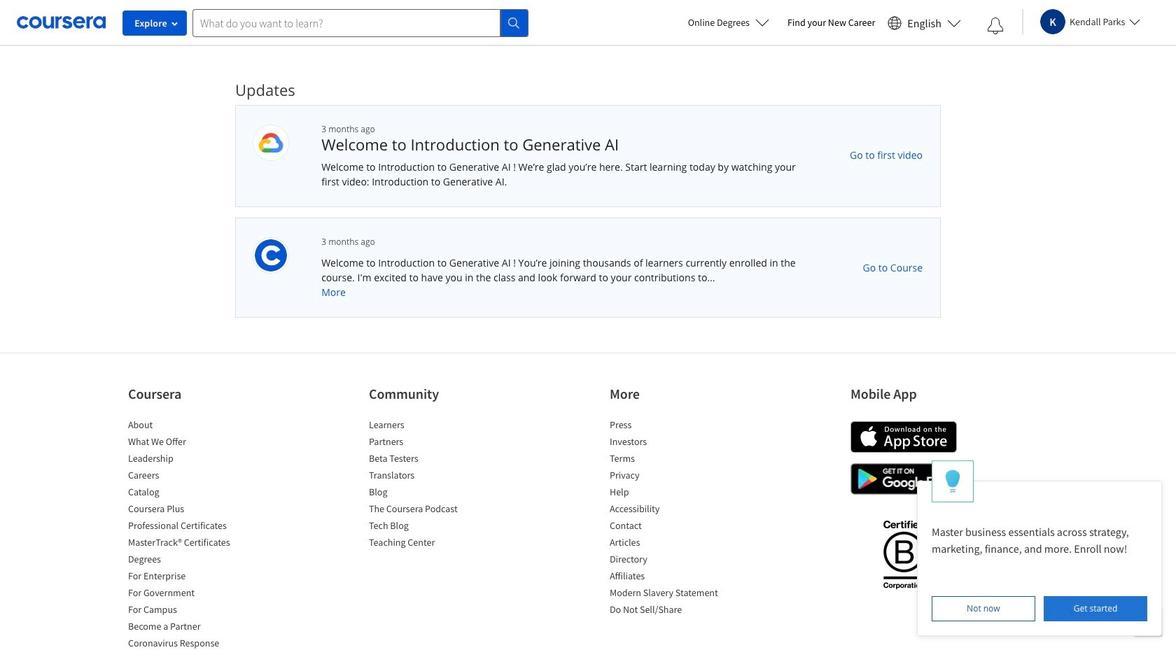 Task type: vqa. For each thing, say whether or not it's contained in the screenshot.
Hilfe Center icon
no



Task type: locate. For each thing, give the bounding box(es) containing it.
get it on google play image
[[851, 463, 957, 495]]

coursera image
[[17, 11, 106, 34]]

download on the app store image
[[851, 421, 957, 453]]

None search field
[[193, 9, 529, 37]]

3 list from the left
[[610, 418, 729, 620]]

What do you want to learn? text field
[[193, 9, 501, 37]]

list
[[128, 418, 247, 650], [369, 418, 488, 552], [610, 418, 729, 620]]

0 horizontal spatial list
[[128, 418, 247, 650]]

2 horizontal spatial list
[[610, 418, 729, 620]]

help center image
[[1140, 614, 1157, 631]]

1 list from the left
[[128, 418, 247, 650]]

1 horizontal spatial list
[[369, 418, 488, 552]]

list item
[[128, 418, 247, 435], [369, 418, 488, 435], [610, 418, 729, 435], [128, 435, 247, 452], [369, 435, 488, 452], [610, 435, 729, 452], [128, 452, 247, 468], [369, 452, 488, 468], [610, 452, 729, 468], [128, 468, 247, 485], [369, 468, 488, 485], [610, 468, 729, 485], [128, 485, 247, 502], [369, 485, 488, 502], [610, 485, 729, 502], [128, 502, 247, 519], [369, 502, 488, 519], [610, 502, 729, 519], [128, 519, 247, 536], [369, 519, 488, 536], [610, 519, 729, 536], [128, 536, 247, 552], [369, 536, 488, 552], [610, 536, 729, 552], [128, 552, 247, 569], [610, 552, 729, 569], [128, 569, 247, 586], [610, 569, 729, 586], [128, 586, 247, 603], [610, 586, 729, 603], [128, 603, 247, 620], [610, 603, 729, 620], [128, 620, 247, 636], [128, 636, 247, 650]]

alice element
[[917, 461, 1162, 636]]



Task type: describe. For each thing, give the bounding box(es) containing it.
logo of certified b corporation image
[[875, 512, 932, 596]]

lightbulb tip image
[[945, 469, 960, 494]]

2 list from the left
[[369, 418, 488, 552]]



